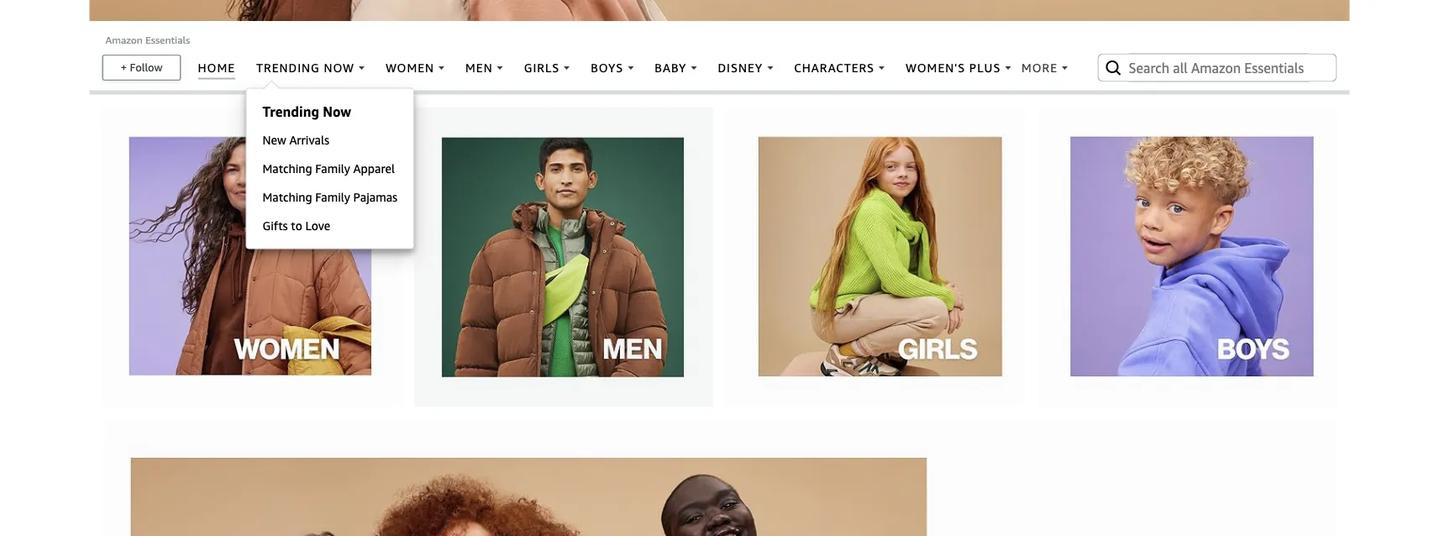 Task type: locate. For each thing, give the bounding box(es) containing it.
+
[[121, 61, 127, 74]]

search image
[[1104, 58, 1124, 78]]

amazon essentials link
[[105, 34, 190, 46]]

Search all Amazon Essentials search field
[[1129, 53, 1310, 82]]

+ follow
[[121, 61, 163, 74]]

amazon essentials
[[105, 34, 190, 46]]

follow
[[130, 61, 163, 74]]



Task type: vqa. For each thing, say whether or not it's contained in the screenshot.
+ Follow
yes



Task type: describe. For each thing, give the bounding box(es) containing it.
+ follow button
[[103, 56, 180, 79]]

essentials
[[145, 34, 190, 46]]

amazon
[[105, 34, 143, 46]]



